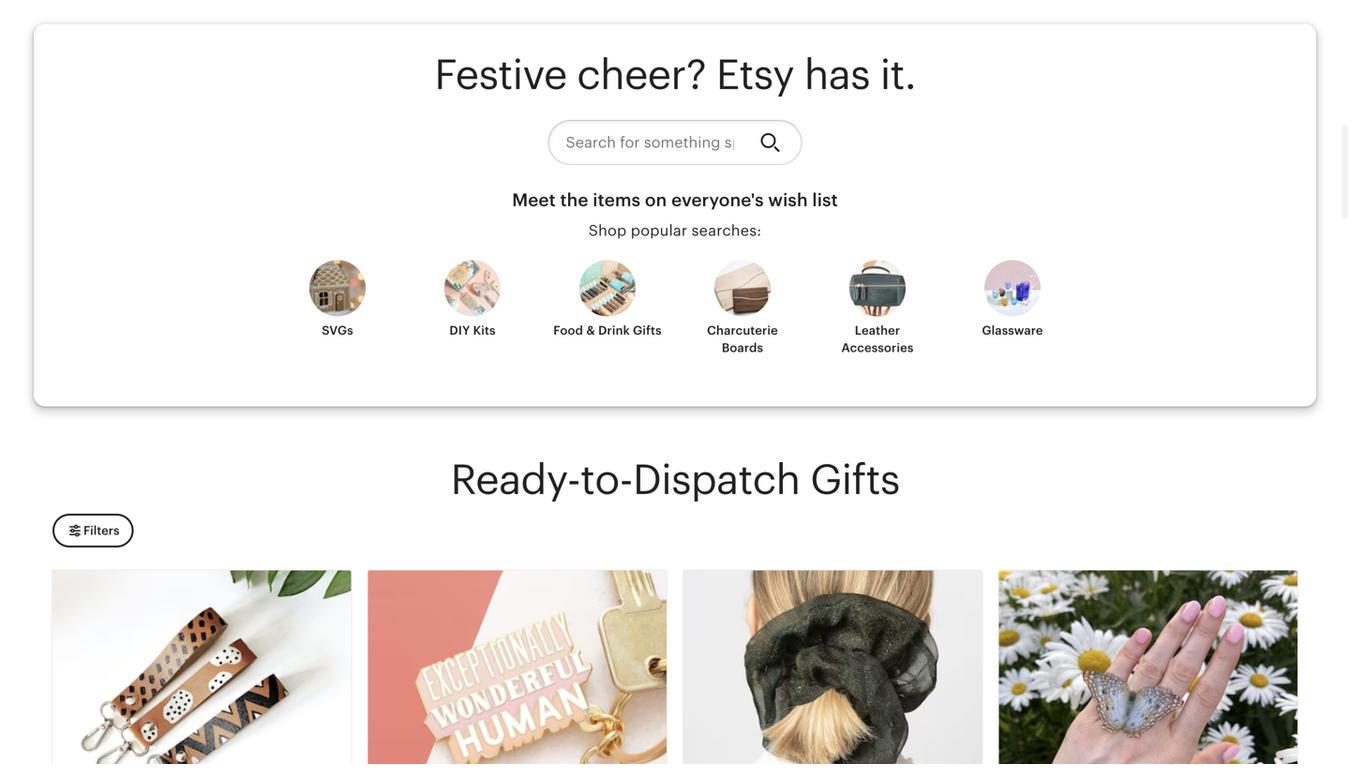 Task type: describe. For each thing, give the bounding box(es) containing it.
food
[[553, 324, 583, 338]]

gifts for ready-to-dispatch gifts
[[810, 456, 900, 503]]

leather accessories
[[842, 324, 914, 355]]

everyone's
[[671, 190, 764, 210]]

svgs link
[[281, 260, 394, 354]]

diy kits
[[449, 324, 496, 338]]

festive
[[434, 51, 567, 98]]

diy
[[449, 324, 470, 338]]

filters button
[[53, 514, 134, 548]]

exceptionally wonderful human enamel keyring - keychain - positive post - enamel charm - enamel key chain - flair - gift for friend image
[[368, 570, 667, 764]]

popular
[[631, 222, 688, 239]]

filters
[[83, 524, 119, 538]]

searches:
[[692, 222, 762, 239]]

on
[[645, 190, 667, 210]]

meet
[[512, 190, 556, 210]]

etsy
[[716, 51, 794, 98]]

leather accessories link
[[821, 260, 934, 356]]

leather keychain, leather key fob, leather keyholder, keychain, unique gift image
[[53, 570, 351, 764]]

it.
[[880, 51, 916, 98]]

dark green silk organza scrunchie giant scrunchie 100% silk scrunchie hair accessories festive scrunchie gift christmas scrunchie gift image
[[684, 570, 982, 764]]

wish
[[768, 190, 808, 210]]

to-
[[580, 456, 633, 503]]

Search for something special text field
[[548, 120, 745, 165]]



Task type: vqa. For each thing, say whether or not it's contained in the screenshot.
my at left top
no



Task type: locate. For each thing, give the bounding box(es) containing it.
cheer?
[[577, 51, 706, 98]]

food & drink gifts
[[553, 324, 662, 338]]

dispatch
[[633, 456, 800, 503]]

food & drink gifts link
[[551, 260, 664, 354]]

gifts
[[633, 324, 662, 338], [810, 456, 900, 503]]

0 horizontal spatial gifts
[[633, 324, 662, 338]]

drink
[[598, 324, 630, 338]]

festive cheer? etsy has it.
[[434, 51, 916, 98]]

boards
[[722, 341, 763, 355]]

charcuterie boards link
[[686, 260, 799, 356]]

svgs
[[322, 324, 353, 338]]

shop
[[589, 222, 627, 239]]

pastel blue butterfly ring, nature-inspired statement ring for nature lovers, cute gift for her, fun korean butterfly ring, tender blue ring image
[[999, 570, 1298, 764]]

charcuterie boards
[[707, 324, 778, 355]]

1 horizontal spatial gifts
[[810, 456, 900, 503]]

&
[[586, 324, 595, 338]]

diy kits link
[[416, 260, 529, 354]]

ready-to-dispatch gifts
[[451, 456, 900, 503]]

charcuterie
[[707, 324, 778, 338]]

list
[[812, 190, 838, 210]]

the
[[560, 190, 588, 210]]

glassware link
[[956, 260, 1069, 354]]

has
[[804, 51, 870, 98]]

meet the items on everyone's wish list
[[512, 190, 838, 210]]

leather
[[855, 324, 900, 338]]

gifts for food & drink gifts
[[633, 324, 662, 338]]

0 vertical spatial gifts
[[633, 324, 662, 338]]

items
[[593, 190, 641, 210]]

accessories
[[842, 341, 914, 355]]

None search field
[[548, 120, 802, 165]]

glassware
[[982, 324, 1043, 338]]

1 vertical spatial gifts
[[810, 456, 900, 503]]

shop popular searches:
[[589, 222, 762, 239]]

kits
[[473, 324, 496, 338]]

ready-
[[451, 456, 580, 503]]



